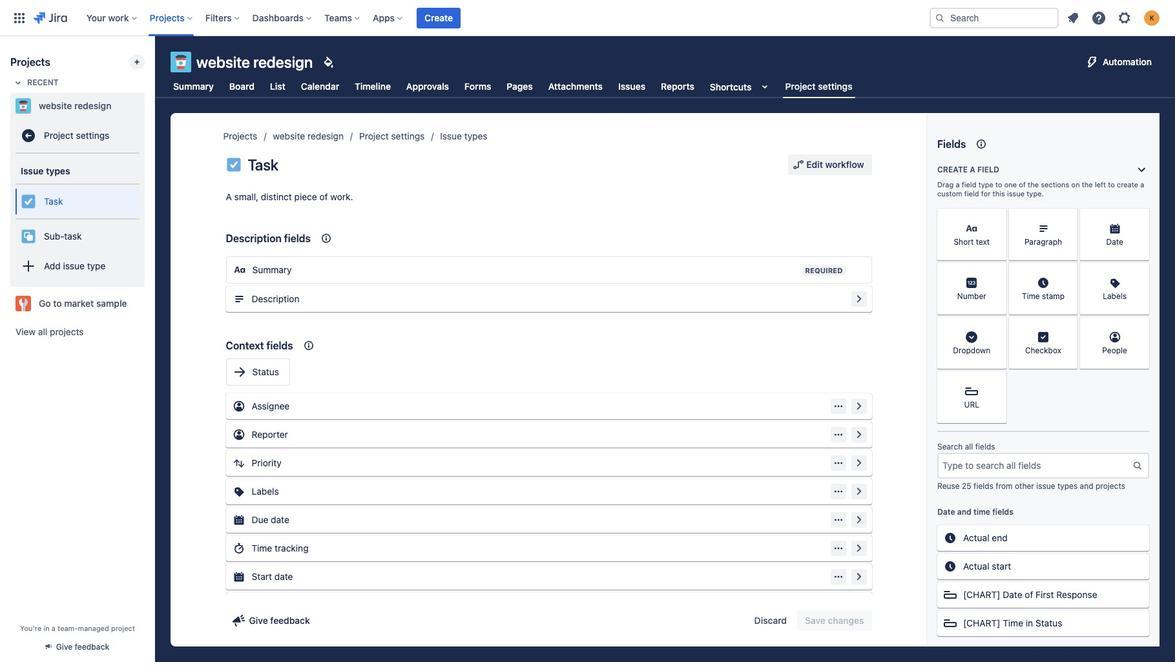 Task type: locate. For each thing, give the bounding box(es) containing it.
0 horizontal spatial feedback
[[75, 642, 109, 652]]

give down team- in the bottom left of the page
[[56, 642, 73, 652]]

open field configuration image right more actions for labels image
[[852, 484, 867, 500]]

to right left at the right of page
[[1109, 180, 1116, 189]]

more information image up stamp
[[1062, 264, 1077, 280]]

you're in a team-managed project
[[20, 624, 135, 633]]

1 vertical spatial all
[[965, 442, 974, 452]]

of inside button
[[1025, 589, 1034, 600]]

field down create a field
[[962, 180, 977, 189]]

[chart] date of first response button
[[938, 582, 1150, 608]]

other
[[938, 647, 960, 657]]

create inside button
[[425, 12, 453, 23]]

0 vertical spatial issue types
[[440, 131, 488, 142]]

open field configuration image inside start date button
[[852, 569, 867, 585]]

actual for actual end
[[964, 533, 990, 544]]

field left for
[[965, 189, 980, 198]]

2 vertical spatial field
[[965, 189, 980, 198]]

jira image
[[34, 10, 67, 26], [34, 10, 67, 26]]

1 horizontal spatial date
[[1003, 589, 1023, 600]]

automation image
[[1085, 54, 1101, 70]]

actual end button
[[938, 525, 1150, 551]]

date right "due" in the left of the page
[[271, 515, 290, 525]]

1 vertical spatial create
[[938, 165, 968, 175]]

1 vertical spatial type
[[87, 260, 106, 271]]

0 horizontal spatial date
[[938, 507, 956, 517]]

project settings link down recent
[[16, 123, 140, 149]]

1 vertical spatial types
[[46, 165, 70, 176]]

open field configuration image right more actions for assignee icon
[[852, 399, 867, 414]]

date and time fields
[[938, 507, 1014, 517]]

apps
[[373, 12, 395, 23]]

more information about the context fields image inside 'description fields' "element"
[[319, 231, 334, 246]]

[chart]
[[964, 589, 1001, 600], [964, 618, 1001, 629]]

more information about the context fields image for context fields
[[301, 338, 317, 354]]

left
[[1095, 180, 1107, 189]]

0 vertical spatial more information image
[[990, 264, 1006, 280]]

website redesign up board
[[196, 53, 313, 71]]

feedback down managed
[[75, 642, 109, 652]]

calendar
[[301, 81, 339, 92]]

project right the shortcuts dropdown button
[[786, 81, 816, 92]]

more information image
[[990, 210, 1006, 226], [1062, 210, 1077, 226], [1133, 210, 1149, 226], [1062, 264, 1077, 280], [990, 319, 1006, 334]]

[chart] up other fields
[[964, 618, 1001, 629]]

assignee button
[[226, 394, 872, 419]]

feedback down start date
[[270, 615, 310, 626]]

time
[[1023, 292, 1040, 301], [252, 543, 272, 554], [1003, 618, 1024, 629]]

automation button
[[1080, 52, 1160, 72]]

projects for projects dropdown button
[[150, 12, 185, 23]]

go to market sample link
[[10, 291, 140, 317]]

actual left start
[[964, 561, 990, 572]]

more information about the context fields image for description fields
[[319, 231, 334, 246]]

0 vertical spatial website
[[196, 53, 250, 71]]

website redesign down recent
[[39, 100, 111, 111]]

0 horizontal spatial issue
[[63, 260, 85, 271]]

0 horizontal spatial project
[[44, 130, 74, 141]]

1 vertical spatial open field configuration image
[[852, 513, 867, 528]]

of left "first"
[[1025, 589, 1034, 600]]

issues
[[619, 81, 646, 92]]

5 open field configuration image from the top
[[852, 541, 867, 557]]

issue right add
[[63, 260, 85, 271]]

[chart] inside [chart] date of first response button
[[964, 589, 1001, 600]]

create right apps dropdown button
[[425, 12, 453, 23]]

0 vertical spatial feedback
[[270, 615, 310, 626]]

type up for
[[979, 180, 994, 189]]

give feedback button
[[226, 611, 318, 632], [38, 637, 117, 658]]

custom
[[938, 189, 963, 198]]

1 horizontal spatial in
[[1026, 618, 1034, 629]]

group containing issue types
[[16, 154, 140, 287]]

more information about the context fields image
[[319, 231, 334, 246], [301, 338, 317, 354]]

0 vertical spatial issue
[[440, 131, 462, 142]]

0 horizontal spatial more information image
[[990, 264, 1006, 280]]

create up drag
[[938, 165, 968, 175]]

0 vertical spatial issue
[[1008, 189, 1025, 198]]

1 vertical spatial task
[[44, 196, 63, 207]]

1 horizontal spatial create
[[938, 165, 968, 175]]

issues link
[[616, 75, 648, 98]]

and
[[1080, 482, 1094, 491], [958, 507, 972, 517]]

0 horizontal spatial projects
[[50, 326, 84, 337]]

status down context fields
[[252, 366, 279, 377]]

types down type to search all fields text box on the right of the page
[[1058, 482, 1078, 491]]

from
[[996, 482, 1013, 491]]

open field configuration image for priority
[[852, 456, 867, 471]]

1 vertical spatial give feedback
[[56, 642, 109, 652]]

1 vertical spatial labels
[[252, 486, 279, 497]]

0 horizontal spatial issue
[[21, 165, 44, 176]]

website right projects link
[[273, 131, 305, 142]]

[chart] down actual start
[[964, 589, 1001, 600]]

website up board
[[196, 53, 250, 71]]

fields
[[284, 233, 311, 244], [267, 340, 293, 352], [976, 442, 996, 452], [974, 482, 994, 491], [993, 507, 1014, 517], [962, 647, 983, 657]]

settings inside tab list
[[818, 81, 853, 92]]

give feedback button down you're in a team-managed project
[[38, 637, 117, 658]]

the up type.
[[1028, 180, 1039, 189]]

give feedback down you're in a team-managed project
[[56, 642, 109, 652]]

1 the from the left
[[1028, 180, 1039, 189]]

0 horizontal spatial create
[[425, 12, 453, 23]]

project settings link down timeline link
[[359, 129, 425, 144]]

issue types for group containing issue types
[[21, 165, 70, 176]]

issue inside group
[[21, 165, 44, 176]]

description
[[226, 233, 282, 244], [252, 293, 300, 304]]

1 horizontal spatial all
[[965, 442, 974, 452]]

1 actual from the top
[[964, 533, 990, 544]]

2 open field configuration image from the top
[[852, 427, 867, 443]]

1 vertical spatial summary
[[252, 264, 292, 275]]

2 vertical spatial time
[[1003, 618, 1024, 629]]

task
[[248, 156, 279, 174], [44, 196, 63, 207]]

banner
[[0, 0, 1176, 36]]

date right start
[[275, 571, 293, 582]]

0 horizontal spatial projects
[[10, 56, 50, 68]]

0 horizontal spatial type
[[87, 260, 106, 271]]

time left stamp
[[1023, 292, 1040, 301]]

task
[[64, 230, 82, 241]]

date for date and time fields
[[938, 507, 956, 517]]

date for start date
[[275, 571, 293, 582]]

discard button
[[747, 611, 795, 632]]

add to starred image for go to market sample
[[141, 296, 156, 312]]

board
[[229, 81, 255, 92]]

website redesign link
[[10, 93, 140, 119], [273, 129, 344, 144]]

work
[[108, 12, 129, 23]]

0 vertical spatial field
[[978, 165, 1000, 175]]

0 horizontal spatial give
[[56, 642, 73, 652]]

Type to search all fields text field
[[939, 454, 1133, 478]]

start
[[252, 571, 272, 582]]

projects
[[50, 326, 84, 337], [1096, 482, 1126, 491]]

[chart] time in status button
[[938, 611, 1150, 637]]

issue up 'task' group
[[21, 165, 44, 176]]

0 horizontal spatial and
[[958, 507, 972, 517]]

all right search
[[965, 442, 974, 452]]

context fields element
[[221, 328, 877, 624]]

more information image for paragraph
[[1062, 210, 1077, 226]]

1 horizontal spatial projects
[[1096, 482, 1126, 491]]

project settings
[[786, 81, 853, 92], [44, 130, 109, 141], [359, 131, 425, 142]]

2 open field configuration image from the top
[[852, 513, 867, 528]]

[chart] inside [chart] time in status 'button'
[[964, 618, 1001, 629]]

issue
[[1008, 189, 1025, 198], [63, 260, 85, 271], [1037, 482, 1056, 491]]

1 horizontal spatial labels
[[1103, 292, 1127, 301]]

for
[[982, 189, 991, 198]]

description up context fields
[[252, 293, 300, 304]]

redesign
[[253, 53, 313, 71], [74, 100, 111, 111], [308, 131, 344, 142]]

add issue type button
[[16, 253, 140, 279]]

1 open field configuration image from the top
[[852, 292, 867, 307]]

open field configuration image right more actions for time tracking icon
[[852, 541, 867, 557]]

to right the go
[[53, 298, 62, 309]]

0 vertical spatial type
[[979, 180, 994, 189]]

notifications image
[[1066, 10, 1081, 26]]

drag
[[938, 180, 954, 189]]

1 horizontal spatial status
[[1036, 618, 1063, 629]]

feedback
[[270, 615, 310, 626], [75, 642, 109, 652]]

issue types inside group
[[21, 165, 70, 176]]

[chart] for [chart] time in status
[[964, 618, 1001, 629]]

Search field
[[930, 7, 1059, 28]]

0 horizontal spatial issue types
[[21, 165, 70, 176]]

1 horizontal spatial more information image
[[1062, 319, 1077, 334]]

actual end
[[964, 533, 1008, 544]]

add to starred image for website redesign
[[141, 98, 156, 114]]

of
[[1020, 180, 1026, 189], [320, 191, 328, 202], [1025, 589, 1034, 600]]

projects up recent
[[10, 56, 50, 68]]

open field configuration image inside assignee button
[[852, 399, 867, 414]]

time for time tracking
[[252, 543, 272, 554]]

open field configuration image inside time tracking button
[[852, 541, 867, 557]]

0 horizontal spatial project settings link
[[16, 123, 140, 149]]

task right issue type icon
[[248, 156, 279, 174]]

projects up issue type icon
[[223, 131, 257, 142]]

of right piece
[[320, 191, 328, 202]]

types
[[465, 131, 488, 142], [46, 165, 70, 176], [1058, 482, 1078, 491]]

1 horizontal spatial type
[[979, 180, 994, 189]]

your
[[86, 12, 106, 23]]

more information image down on
[[1062, 210, 1077, 226]]

project
[[786, 81, 816, 92], [44, 130, 74, 141], [359, 131, 389, 142]]

description inside button
[[252, 293, 300, 304]]

types down forms link
[[465, 131, 488, 142]]

apps button
[[369, 7, 408, 28]]

1 vertical spatial website redesign link
[[273, 129, 344, 144]]

one
[[1005, 180, 1017, 189]]

of inside drag a field type to one of the sections on the left to create a custom field for this issue type.
[[1020, 180, 1026, 189]]

collapse recent projects image
[[10, 75, 26, 90]]

6 open field configuration image from the top
[[852, 569, 867, 585]]

1 horizontal spatial project settings
[[359, 131, 425, 142]]

1 horizontal spatial projects
[[150, 12, 185, 23]]

paragraph
[[1025, 237, 1063, 247]]

more information image down this
[[990, 210, 1006, 226]]

discard
[[755, 615, 787, 626]]

projects
[[150, 12, 185, 23], [10, 56, 50, 68], [223, 131, 257, 142]]

more information image up dropdown
[[990, 319, 1006, 334]]

0 vertical spatial more information about the context fields image
[[319, 231, 334, 246]]

3 open field configuration image from the top
[[852, 456, 867, 471]]

1 vertical spatial date
[[938, 507, 956, 517]]

tab list
[[163, 75, 863, 98]]

0 horizontal spatial status
[[252, 366, 279, 377]]

you're
[[20, 624, 42, 633]]

open field configuration image
[[852, 292, 867, 307], [852, 513, 867, 528]]

filters button
[[202, 7, 245, 28]]

0 vertical spatial give feedback
[[249, 615, 310, 626]]

date
[[1107, 237, 1124, 247], [938, 507, 956, 517], [1003, 589, 1023, 600]]

in down [chart] date of first response
[[1026, 618, 1034, 629]]

1 vertical spatial status
[[1036, 618, 1063, 629]]

give feedback
[[249, 615, 310, 626], [56, 642, 109, 652]]

labels down priority
[[252, 486, 279, 497]]

fields inside 'description fields' "element"
[[284, 233, 311, 244]]

teams button
[[321, 7, 365, 28]]

website redesign link down recent
[[10, 93, 140, 119]]

2 horizontal spatial project
[[786, 81, 816, 92]]

summary inside summary link
[[173, 81, 214, 92]]

fields right context
[[267, 340, 293, 352]]

project down recent
[[44, 130, 74, 141]]

website down recent
[[39, 100, 72, 111]]

1 horizontal spatial to
[[996, 180, 1003, 189]]

date up "[chart] time in status"
[[1003, 589, 1023, 600]]

1 vertical spatial actual
[[964, 561, 990, 572]]

more information image down stamp
[[1062, 319, 1077, 334]]

1 horizontal spatial give feedback button
[[226, 611, 318, 632]]

a
[[970, 165, 976, 175], [956, 180, 960, 189], [1141, 180, 1145, 189], [52, 624, 56, 633]]

0 vertical spatial projects
[[150, 12, 185, 23]]

context fields
[[226, 340, 293, 352]]

summary left board
[[173, 81, 214, 92]]

1 [chart] from the top
[[964, 589, 1001, 600]]

2 [chart] from the top
[[964, 618, 1001, 629]]

time down [chart] date of first response
[[1003, 618, 1024, 629]]

2 horizontal spatial issue
[[1037, 482, 1056, 491]]

add to starred image down sidebar navigation icon
[[141, 98, 156, 114]]

add to starred image
[[141, 98, 156, 114], [141, 296, 156, 312]]

to up this
[[996, 180, 1003, 189]]

give down start
[[249, 615, 268, 626]]

give feedback button down start date
[[226, 611, 318, 632]]

the
[[1028, 180, 1039, 189], [1082, 180, 1093, 189]]

date down create
[[1107, 237, 1124, 247]]

status
[[252, 366, 279, 377], [1036, 618, 1063, 629]]

open field configuration image right more actions for reporter image
[[852, 427, 867, 443]]

1 horizontal spatial issue
[[1008, 189, 1025, 198]]

2 horizontal spatial settings
[[818, 81, 853, 92]]

in right you're on the left bottom of the page
[[44, 624, 50, 633]]

give feedback down start date
[[249, 615, 310, 626]]

start
[[992, 561, 1012, 572]]

fields right "other"
[[962, 647, 983, 657]]

in inside [chart] time in status 'button'
[[1026, 618, 1034, 629]]

1 vertical spatial website redesign
[[39, 100, 111, 111]]

2 vertical spatial of
[[1025, 589, 1034, 600]]

0 horizontal spatial website redesign link
[[10, 93, 140, 119]]

1 horizontal spatial task
[[248, 156, 279, 174]]

more information about the context fields image down "work."
[[319, 231, 334, 246]]

piece
[[294, 191, 317, 202]]

field up for
[[978, 165, 1000, 175]]

issue types down forms link
[[440, 131, 488, 142]]

website redesign down calendar link
[[273, 131, 344, 142]]

issue for group containing issue types
[[21, 165, 44, 176]]

settings image
[[1118, 10, 1133, 26]]

your profile and settings image
[[1145, 10, 1160, 26]]

more information image
[[990, 264, 1006, 280], [1062, 319, 1077, 334]]

your work button
[[83, 7, 142, 28]]

issue right other
[[1037, 482, 1056, 491]]

4 open field configuration image from the top
[[852, 484, 867, 500]]

2 the from the left
[[1082, 180, 1093, 189]]

actual left end
[[964, 533, 990, 544]]

0 vertical spatial open field configuration image
[[852, 292, 867, 307]]

due date button
[[226, 507, 872, 533]]

description for description fields
[[226, 233, 282, 244]]

2 horizontal spatial types
[[1058, 482, 1078, 491]]

sidebar navigation image
[[141, 52, 169, 78]]

and left time
[[958, 507, 972, 517]]

1 horizontal spatial issue
[[440, 131, 462, 142]]

1 add to starred image from the top
[[141, 98, 156, 114]]

2 actual from the top
[[964, 561, 990, 572]]

1 vertical spatial website
[[39, 100, 72, 111]]

date down reuse
[[938, 507, 956, 517]]

dropdown
[[954, 346, 991, 356]]

0 vertical spatial date
[[271, 515, 290, 525]]

issue types link
[[440, 129, 488, 144]]

status down [chart] date of first response button
[[1036, 618, 1063, 629]]

of right the 'one'
[[1020, 180, 1026, 189]]

board link
[[227, 75, 257, 98]]

more information image down text
[[990, 264, 1006, 280]]

0 vertical spatial create
[[425, 12, 453, 23]]

more actions for due date image
[[833, 515, 844, 525]]

1 vertical spatial date
[[275, 571, 293, 582]]

more actions for assignee image
[[833, 401, 844, 412]]

2 add to starred image from the top
[[141, 296, 156, 312]]

task up sub- at the left top of page
[[44, 196, 63, 207]]

to
[[996, 180, 1003, 189], [1109, 180, 1116, 189], [53, 298, 62, 309]]

more information about the context fields image right context fields
[[301, 338, 317, 354]]

1 vertical spatial description
[[252, 293, 300, 304]]

in
[[1026, 618, 1034, 629], [44, 624, 50, 633]]

set project background image
[[321, 54, 336, 70]]

1 horizontal spatial and
[[1080, 482, 1094, 491]]

search image
[[935, 13, 946, 23]]

1 vertical spatial give feedback button
[[38, 637, 117, 658]]

type.
[[1027, 189, 1044, 198]]

1 vertical spatial add to starred image
[[141, 296, 156, 312]]

1 horizontal spatial give feedback
[[249, 615, 310, 626]]

reporter button
[[226, 422, 872, 448]]

0 horizontal spatial the
[[1028, 180, 1039, 189]]

all right view
[[38, 326, 47, 337]]

projects inside dropdown button
[[150, 12, 185, 23]]

more information image down create
[[1133, 210, 1149, 226]]

time
[[974, 507, 991, 517]]

type
[[979, 180, 994, 189], [87, 260, 106, 271]]

0 vertical spatial of
[[1020, 180, 1026, 189]]

1 open field configuration image from the top
[[852, 399, 867, 414]]

description fields
[[226, 233, 311, 244]]

0 horizontal spatial types
[[46, 165, 70, 176]]

issue types up 'task' group
[[21, 165, 70, 176]]

status inside context fields element
[[252, 366, 279, 377]]

1 vertical spatial issue
[[21, 165, 44, 176]]

projects right work
[[150, 12, 185, 23]]

date inside button
[[1003, 589, 1023, 600]]

[chart] time in status
[[964, 618, 1063, 629]]

1 vertical spatial field
[[962, 180, 977, 189]]

25
[[962, 482, 972, 491]]

labels up people
[[1103, 292, 1127, 301]]

reports
[[661, 81, 695, 92]]

website redesign link down calendar link
[[273, 129, 344, 144]]

time inside button
[[252, 543, 272, 554]]

open field configuration image right more actions for start date image on the right of the page
[[852, 569, 867, 585]]

0 vertical spatial summary
[[173, 81, 214, 92]]

type down sub-task link
[[87, 260, 106, 271]]

more information about the context fields image inside context fields element
[[301, 338, 317, 354]]

short text
[[954, 237, 990, 247]]

the right on
[[1082, 180, 1093, 189]]

group
[[16, 154, 140, 287]]

add to starred image right sample
[[141, 296, 156, 312]]

summary down description fields
[[252, 264, 292, 275]]

2 vertical spatial types
[[1058, 482, 1078, 491]]

shortcuts button
[[708, 75, 775, 98]]

0 horizontal spatial to
[[53, 298, 62, 309]]

2 vertical spatial website
[[273, 131, 305, 142]]

0 vertical spatial add to starred image
[[141, 98, 156, 114]]

create for create a field
[[938, 165, 968, 175]]

0 vertical spatial all
[[38, 326, 47, 337]]

date for due date
[[271, 515, 290, 525]]

fields inside context fields element
[[267, 340, 293, 352]]

0 horizontal spatial give feedback
[[56, 642, 109, 652]]

appswitcher icon image
[[12, 10, 27, 26]]

0 horizontal spatial labels
[[252, 486, 279, 497]]

open field configuration image
[[852, 399, 867, 414], [852, 427, 867, 443], [852, 456, 867, 471], [852, 484, 867, 500], [852, 541, 867, 557], [852, 569, 867, 585]]

1 vertical spatial more information image
[[1062, 319, 1077, 334]]

task group
[[16, 184, 140, 218]]

project down timeline link
[[359, 131, 389, 142]]

open field configuration image right more actions for priority image on the right bottom of page
[[852, 456, 867, 471]]

2 horizontal spatial date
[[1107, 237, 1124, 247]]

all for search
[[965, 442, 974, 452]]

edit
[[807, 159, 823, 170]]

give feedback for top give feedback "button"
[[249, 615, 310, 626]]

issue down the 'one'
[[1008, 189, 1025, 198]]

actual start button
[[938, 554, 1150, 580]]

time up start
[[252, 543, 272, 554]]

and down type to search all fields text box on the right of the page
[[1080, 482, 1094, 491]]

actual for actual start
[[964, 561, 990, 572]]



Task type: vqa. For each thing, say whether or not it's contained in the screenshot.
Filters popup button in the top left of the page
yes



Task type: describe. For each thing, give the bounding box(es) containing it.
open field configuration image for reporter
[[852, 427, 867, 443]]

field for create
[[978, 165, 1000, 175]]

edit workflow button
[[789, 154, 872, 175]]

all for view
[[38, 326, 47, 337]]

number
[[958, 292, 987, 301]]

project
[[111, 624, 135, 633]]

other fields
[[938, 647, 983, 657]]

sub-task link
[[16, 224, 140, 249]]

dashboards
[[252, 12, 304, 23]]

time for time stamp
[[1023, 292, 1040, 301]]

context
[[226, 340, 264, 352]]

add issue type image
[[21, 259, 36, 274]]

open field configuration image for assignee
[[852, 399, 867, 414]]

tab list containing project settings
[[163, 75, 863, 98]]

sections
[[1041, 180, 1070, 189]]

actual start
[[964, 561, 1012, 572]]

more actions for time tracking image
[[833, 544, 844, 554]]

fields right time
[[993, 507, 1014, 517]]

2 vertical spatial issue
[[1037, 482, 1056, 491]]

create button
[[417, 7, 461, 28]]

sub-task
[[44, 230, 82, 241]]

assignee
[[252, 401, 290, 412]]

view
[[16, 326, 36, 337]]

work.
[[330, 191, 353, 202]]

approvals
[[407, 81, 449, 92]]

teams
[[324, 12, 352, 23]]

more information image for checkbox
[[1062, 319, 1077, 334]]

summary inside 'description fields' "element"
[[252, 264, 292, 275]]

primary element
[[8, 0, 920, 36]]

2 vertical spatial website redesign
[[273, 131, 344, 142]]

start date button
[[226, 564, 872, 590]]

edit workflow
[[807, 159, 865, 170]]

issue inside drag a field type to one of the sections on the left to create a custom field for this issue type.
[[1008, 189, 1025, 198]]

type inside drag a field type to one of the sections on the left to create a custom field for this issue type.
[[979, 180, 994, 189]]

more actions for start date image
[[833, 572, 844, 582]]

dashboards button
[[249, 7, 317, 28]]

feedback for top give feedback "button"
[[270, 615, 310, 626]]

a small, distinct piece of work.
[[226, 191, 353, 202]]

reports link
[[659, 75, 697, 98]]

people
[[1103, 346, 1128, 356]]

add
[[44, 260, 61, 271]]

1 vertical spatial projects
[[10, 56, 50, 68]]

a up custom
[[956, 180, 960, 189]]

to inside "link"
[[53, 298, 62, 309]]

projects for projects link
[[223, 131, 257, 142]]

open field configuration image for start date
[[852, 569, 867, 585]]

time stamp
[[1023, 292, 1065, 301]]

fields right search
[[976, 442, 996, 452]]

market
[[64, 298, 94, 309]]

1 horizontal spatial project
[[359, 131, 389, 142]]

view all projects link
[[10, 321, 145, 344]]

team-
[[58, 624, 78, 633]]

description for description
[[252, 293, 300, 304]]

more information image for dropdown
[[990, 319, 1006, 334]]

pages link
[[504, 75, 536, 98]]

open field configuration image for time tracking
[[852, 541, 867, 557]]

end
[[992, 533, 1008, 544]]

give for top give feedback "button"
[[249, 615, 268, 626]]

issue inside button
[[63, 260, 85, 271]]

help image
[[1092, 10, 1107, 26]]

approvals link
[[404, 75, 452, 98]]

0 vertical spatial task
[[248, 156, 279, 174]]

labels button
[[226, 479, 872, 505]]

more actions for reporter image
[[833, 430, 844, 440]]

0 vertical spatial types
[[465, 131, 488, 142]]

fields
[[938, 138, 967, 150]]

1 horizontal spatial settings
[[391, 131, 425, 142]]

priority button
[[226, 451, 872, 476]]

labels inside button
[[252, 486, 279, 497]]

description fields element
[[221, 220, 877, 317]]

time inside 'button'
[[1003, 618, 1024, 629]]

0 vertical spatial redesign
[[253, 53, 313, 71]]

a right create
[[1141, 180, 1145, 189]]

1 vertical spatial of
[[320, 191, 328, 202]]

create for create
[[425, 12, 453, 23]]

time tracking button
[[226, 536, 872, 562]]

status inside [chart] time in status 'button'
[[1036, 618, 1063, 629]]

1 horizontal spatial website
[[196, 53, 250, 71]]

1 vertical spatial redesign
[[74, 100, 111, 111]]

more information image for time stamp
[[1062, 264, 1077, 280]]

checkbox
[[1026, 346, 1062, 356]]

a down more information about the fields image
[[970, 165, 976, 175]]

1 horizontal spatial project settings link
[[359, 129, 425, 144]]

forms link
[[462, 75, 494, 98]]

first
[[1036, 589, 1055, 600]]

website redesign inside website redesign link
[[39, 100, 111, 111]]

add issue type
[[44, 260, 106, 271]]

more information image for number
[[990, 264, 1006, 280]]

attachments
[[549, 81, 603, 92]]

create a field
[[938, 165, 1000, 175]]

0 horizontal spatial give feedback button
[[38, 637, 117, 658]]

open field configuration image for labels
[[852, 484, 867, 500]]

discard group
[[747, 611, 872, 632]]

banner containing your work
[[0, 0, 1176, 36]]

create project image
[[132, 57, 142, 67]]

0 vertical spatial give feedback button
[[226, 611, 318, 632]]

sub-
[[44, 230, 64, 241]]

type inside button
[[87, 260, 106, 271]]

recent
[[27, 78, 59, 87]]

2 horizontal spatial website
[[273, 131, 305, 142]]

1 vertical spatial and
[[958, 507, 972, 517]]

this
[[993, 189, 1006, 198]]

other
[[1015, 482, 1035, 491]]

distinct
[[261, 191, 292, 202]]

attachments link
[[546, 75, 606, 98]]

reuse
[[938, 482, 960, 491]]

0 horizontal spatial website
[[39, 100, 72, 111]]

edit workflow group
[[789, 154, 872, 175]]

0 vertical spatial and
[[1080, 482, 1094, 491]]

start date
[[252, 571, 293, 582]]

0 vertical spatial website redesign
[[196, 53, 313, 71]]

date for date
[[1107, 237, 1124, 247]]

issue types for issue types link
[[440, 131, 488, 142]]

automation
[[1103, 56, 1152, 67]]

managed
[[78, 624, 109, 633]]

task inside group
[[44, 196, 63, 207]]

0 vertical spatial projects
[[50, 326, 84, 337]]

field for drag
[[962, 180, 977, 189]]

your work
[[86, 12, 129, 23]]

search all fields
[[938, 442, 996, 452]]

more information image for short text
[[990, 210, 1006, 226]]

more information about the fields image
[[974, 136, 990, 152]]

text
[[976, 237, 990, 247]]

drag a field type to one of the sections on the left to create a custom field for this issue type.
[[938, 180, 1145, 198]]

feedback for give feedback "button" to the left
[[75, 642, 109, 652]]

more actions for labels image
[[833, 487, 844, 497]]

fields right 25
[[974, 482, 994, 491]]

2 vertical spatial redesign
[[308, 131, 344, 142]]

search
[[938, 442, 963, 452]]

give feedback for give feedback "button" to the left
[[56, 642, 109, 652]]

0 horizontal spatial project settings
[[44, 130, 109, 141]]

0 vertical spatial website redesign link
[[10, 93, 140, 119]]

open field configuration image inside description button
[[852, 292, 867, 307]]

give for give feedback "button" to the left
[[56, 642, 73, 652]]

tracking
[[275, 543, 309, 554]]

more information image for date
[[1133, 210, 1149, 226]]

summary link
[[171, 75, 216, 98]]

projects link
[[223, 129, 257, 144]]

2 horizontal spatial project settings
[[786, 81, 853, 92]]

timeline
[[355, 81, 391, 92]]

[chart] date of first response
[[964, 589, 1098, 600]]

0 horizontal spatial in
[[44, 624, 50, 633]]

2 horizontal spatial to
[[1109, 180, 1116, 189]]

response
[[1057, 589, 1098, 600]]

more actions for priority image
[[833, 458, 844, 469]]

issue type icon image
[[226, 157, 241, 173]]

calendar link
[[298, 75, 342, 98]]

project inside tab list
[[786, 81, 816, 92]]

required
[[806, 266, 843, 275]]

stamp
[[1043, 292, 1065, 301]]

sample
[[96, 298, 127, 309]]

1 vertical spatial projects
[[1096, 482, 1126, 491]]

[chart] for [chart] date of first response
[[964, 589, 1001, 600]]

list
[[270, 81, 286, 92]]

0 horizontal spatial settings
[[76, 130, 109, 141]]

issue for issue types link
[[440, 131, 462, 142]]

a left team- in the bottom left of the page
[[52, 624, 56, 633]]

shortcuts
[[710, 81, 752, 92]]

create
[[1118, 180, 1139, 189]]

go
[[39, 298, 51, 309]]



